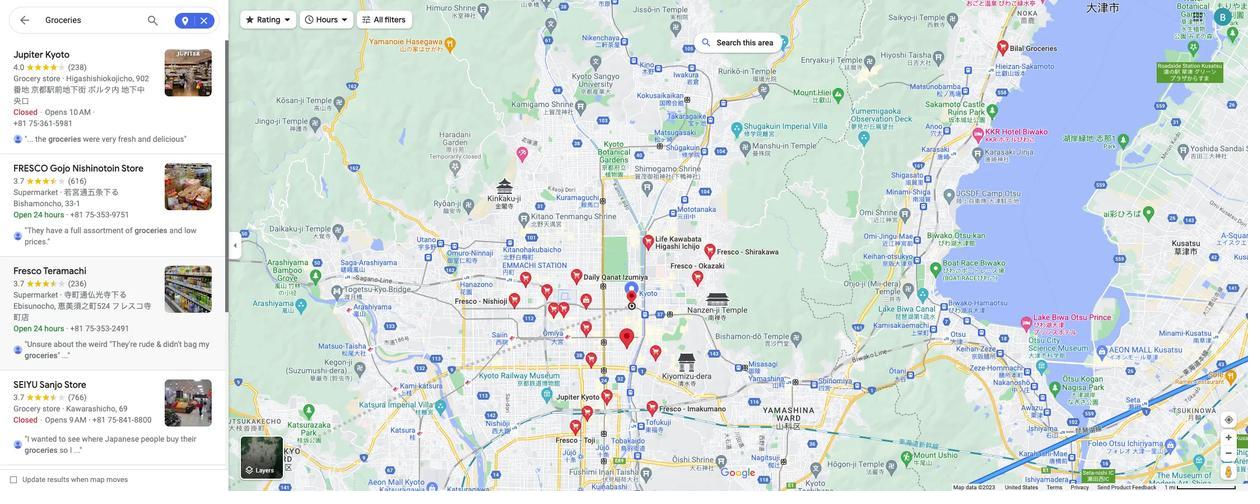 Task type: describe. For each thing, give the bounding box(es) containing it.
results
[[47, 475, 69, 484]]

this
[[744, 38, 757, 47]]

footer inside google maps element
[[954, 484, 1166, 491]]

show street view coverage image
[[1221, 463, 1238, 480]]

hours button
[[300, 7, 354, 32]]

moves
[[107, 475, 128, 484]]

all filters
[[374, 15, 406, 25]]

map data ©2023
[[954, 484, 997, 490]]

send product feedback
[[1098, 484, 1157, 490]]

data
[[966, 484, 978, 490]]

privacy button
[[1072, 484, 1090, 491]]

map
[[954, 484, 965, 490]]

1
[[1166, 484, 1169, 490]]

search
[[717, 38, 742, 47]]

product
[[1112, 484, 1132, 490]]

©2023
[[979, 484, 996, 490]]

none field inside 'groceries' field
[[45, 13, 138, 27]]

google account: brad klo  
(klobrad84@gmail.com) image
[[1215, 8, 1233, 26]]

1 mi
[[1166, 484, 1176, 490]]

send product feedback button
[[1098, 484, 1157, 491]]

update
[[22, 475, 46, 484]]

filters
[[385, 15, 406, 25]]


[[18, 12, 31, 28]]



Task type: vqa. For each thing, say whether or not it's contained in the screenshot.
the Layers
yes



Task type: locate. For each thing, give the bounding box(es) containing it.
 search field
[[9, 7, 220, 36]]

 button
[[9, 7, 40, 36]]

united states button
[[1006, 484, 1039, 491]]

mi
[[1170, 484, 1176, 490]]

1 mi button
[[1166, 484, 1237, 490]]

united states
[[1006, 484, 1039, 490]]

search this area button
[[695, 33, 783, 53]]

all
[[374, 15, 383, 25]]

search this area
[[717, 38, 774, 47]]

rating button
[[240, 7, 296, 32]]

map
[[90, 475, 105, 484]]

united
[[1006, 484, 1022, 490]]

terms
[[1047, 484, 1063, 490]]

None field
[[45, 13, 138, 27]]

hours
[[316, 15, 338, 25]]

feedback
[[1133, 484, 1157, 490]]

when
[[71, 475, 88, 484]]

Update results when map moves checkbox
[[10, 473, 128, 487]]

results for groceries feed
[[0, 40, 229, 491]]

all filters button
[[357, 7, 413, 32]]

rating
[[257, 15, 281, 25]]

footer containing map data ©2023
[[954, 484, 1166, 491]]

layers
[[256, 467, 274, 474]]

zoom in image
[[1225, 433, 1234, 442]]

zoom out image
[[1225, 449, 1234, 457]]

show your location image
[[1225, 415, 1235, 425]]

states
[[1023, 484, 1039, 490]]

terms button
[[1047, 484, 1063, 491]]

google maps element
[[0, 0, 1249, 491]]

Groceries field
[[9, 7, 220, 34]]

update results when map moves
[[22, 475, 128, 484]]

footer
[[954, 484, 1166, 491]]

privacy
[[1072, 484, 1090, 490]]

send
[[1098, 484, 1111, 490]]

collapse side panel image
[[229, 239, 242, 252]]

area
[[758, 38, 774, 47]]



